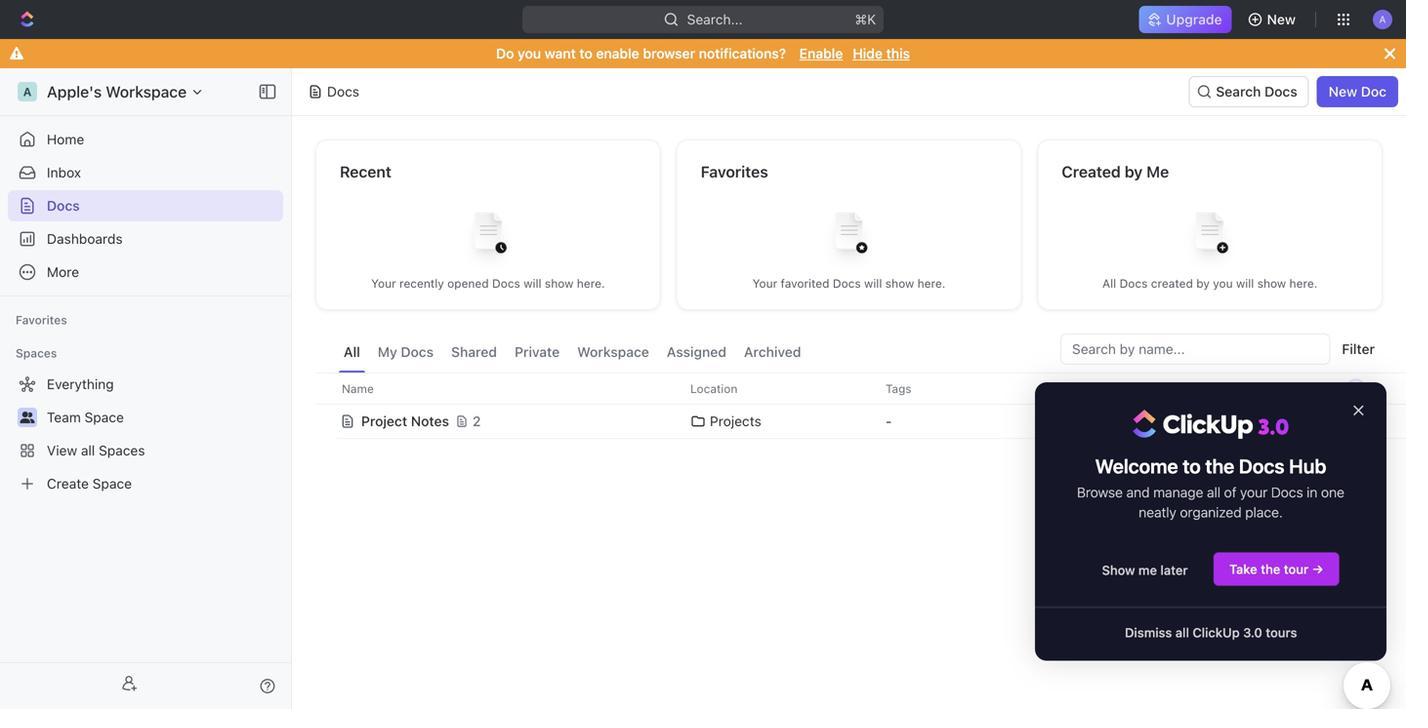 Task type: vqa. For each thing, say whether or not it's contained in the screenshot.


Task type: describe. For each thing, give the bounding box(es) containing it.
all button
[[339, 334, 365, 373]]

do
[[496, 45, 514, 62]]

docs up 'your'
[[1239, 455, 1285, 478]]

hide
[[853, 45, 883, 62]]

view
[[47, 443, 77, 459]]

0 vertical spatial by
[[1125, 163, 1143, 181]]

create space link
[[8, 469, 279, 500]]

show me later
[[1102, 564, 1188, 578]]

your
[[1240, 485, 1268, 501]]

manage
[[1154, 485, 1204, 501]]

team
[[47, 410, 81, 426]]

recent
[[340, 163, 392, 181]]

docs link
[[8, 190, 283, 222]]

search
[[1216, 84, 1261, 100]]

me
[[1147, 163, 1169, 181]]

docs inside "button"
[[1265, 84, 1298, 100]]

view all spaces
[[47, 443, 145, 459]]

tour
[[1284, 563, 1309, 577]]

date for date updated
[[1112, 382, 1138, 396]]

project notes
[[361, 414, 449, 430]]

apple's workspace, , element
[[18, 82, 37, 102]]

upgrade link
[[1139, 6, 1232, 33]]

a inside dropdown button
[[1380, 13, 1386, 25]]

upgrade
[[1166, 11, 1222, 27]]

view all spaces link
[[8, 436, 279, 467]]

later
[[1161, 564, 1188, 578]]

my docs button
[[373, 334, 439, 373]]

dismiss
[[1125, 626, 1172, 641]]

dismiss all clickup 3.0 tours
[[1125, 626, 1297, 641]]

all for spaces
[[81, 443, 95, 459]]

private
[[515, 344, 560, 360]]

location
[[690, 382, 738, 396]]

assigned button
[[662, 334, 731, 373]]

1 horizontal spatial spaces
[[99, 443, 145, 459]]

filter button
[[1334, 334, 1383, 365]]

archived
[[744, 344, 801, 360]]

no favorited docs image
[[810, 198, 888, 276]]

take the tour → button
[[1213, 552, 1340, 588]]

place.
[[1245, 505, 1283, 521]]

apple's workspace
[[47, 83, 187, 101]]

tree inside "sidebar" navigation
[[8, 369, 283, 500]]

opened
[[447, 277, 489, 291]]

docs up recent
[[327, 84, 359, 100]]

date for date viewed
[[1269, 382, 1294, 396]]

search...
[[687, 11, 743, 27]]

new for new doc
[[1329, 84, 1358, 100]]

your recently opened docs will show here.
[[371, 277, 605, 291]]

2 will from the left
[[864, 277, 882, 291]]

notes
[[411, 414, 449, 430]]

date updated button
[[1101, 374, 1199, 404]]

favorites inside button
[[16, 313, 67, 327]]

inbox link
[[8, 157, 283, 188]]

enable
[[800, 45, 843, 62]]

Search by name... text field
[[1072, 335, 1319, 364]]

1 here. from the left
[[577, 277, 605, 291]]

search docs
[[1216, 84, 1298, 100]]

home
[[47, 131, 84, 147]]

want
[[545, 45, 576, 62]]

the inside welcome to the docs hub browse and manage all of your docs in one neatly organized place.
[[1205, 455, 1235, 478]]

home link
[[8, 124, 283, 155]]

2 here. from the left
[[918, 277, 946, 291]]

2
[[473, 414, 481, 430]]

0 vertical spatial you
[[518, 45, 541, 62]]

private button
[[510, 334, 565, 373]]

⌘k
[[855, 11, 876, 27]]

0 vertical spatial favorites
[[701, 163, 768, 181]]

take the tour →
[[1230, 563, 1324, 577]]

workspace inside "sidebar" navigation
[[106, 83, 187, 101]]

tab list containing all
[[339, 334, 806, 373]]

this
[[886, 45, 910, 62]]

welcome to the docs hub browse and manage all of your docs in one neatly organized place.
[[1077, 455, 1348, 521]]

created
[[1062, 163, 1121, 181]]

your for favorites
[[753, 277, 778, 291]]

1 will from the left
[[524, 277, 542, 291]]

updated
[[1141, 382, 1187, 396]]

the inside button
[[1261, 563, 1281, 577]]

all docs created by you will show here.
[[1103, 277, 1318, 291]]

hub
[[1289, 455, 1327, 478]]

3.0
[[1243, 626, 1263, 641]]

2 - from the left
[[1269, 414, 1275, 430]]

docs right opened
[[492, 277, 520, 291]]

3
[[1141, 414, 1149, 430]]

create
[[47, 476, 89, 492]]

favorites button
[[8, 309, 75, 332]]

show
[[1102, 564, 1135, 578]]

in
[[1307, 485, 1318, 501]]

team space
[[47, 410, 124, 426]]



Task type: locate. For each thing, give the bounding box(es) containing it.
date updated
[[1112, 382, 1187, 396]]

2 show from the left
[[886, 277, 914, 291]]

your left recently
[[371, 277, 396, 291]]

all left my
[[344, 344, 360, 360]]

1 vertical spatial the
[[1261, 563, 1281, 577]]

1 vertical spatial to
[[1183, 455, 1201, 478]]

workspace inside 'button'
[[577, 344, 649, 360]]

everything
[[47, 376, 114, 393]]

inbox
[[47, 165, 81, 181]]

tree containing everything
[[8, 369, 283, 500]]

to inside welcome to the docs hub browse and manage all of your docs in one neatly organized place.
[[1183, 455, 1201, 478]]

docs right the search at the right top of the page
[[1265, 84, 1298, 100]]

1 horizontal spatial you
[[1213, 277, 1233, 291]]

- down date viewed
[[1269, 414, 1275, 430]]

0 horizontal spatial new
[[1267, 11, 1296, 27]]

my docs
[[378, 344, 434, 360]]

do you want to enable browser notifications? enable hide this
[[496, 45, 910, 62]]

all inside "button"
[[1176, 626, 1189, 641]]

neatly
[[1139, 505, 1177, 521]]

all inside "sidebar" navigation
[[81, 443, 95, 459]]

1 vertical spatial by
[[1197, 277, 1210, 291]]

all
[[1103, 277, 1116, 291], [344, 344, 360, 360]]

1 date from the left
[[1112, 382, 1138, 396]]

your favorited docs will show here.
[[753, 277, 946, 291]]

table
[[315, 373, 1406, 441]]

0 horizontal spatial to
[[580, 45, 593, 62]]

3 will from the left
[[1236, 277, 1254, 291]]

the
[[1205, 455, 1235, 478], [1261, 563, 1281, 577]]

1 horizontal spatial here.
[[918, 277, 946, 291]]

1 vertical spatial all
[[1207, 485, 1221, 501]]

2 date from the left
[[1269, 382, 1294, 396]]

to
[[580, 45, 593, 62], [1183, 455, 1201, 478]]

dismiss all clickup 3.0 tours button
[[1109, 617, 1313, 650]]

show me later button
[[1086, 554, 1204, 588]]

2 horizontal spatial all
[[1207, 485, 1221, 501]]

my
[[378, 344, 397, 360]]

0 horizontal spatial will
[[524, 277, 542, 291]]

of
[[1224, 485, 1237, 501]]

more button
[[8, 257, 283, 288]]

a left the apple's on the left top
[[23, 85, 32, 99]]

enable
[[596, 45, 639, 62]]

doc
[[1361, 84, 1387, 100]]

all inside button
[[344, 344, 360, 360]]

docs
[[327, 84, 359, 100], [1265, 84, 1298, 100], [47, 198, 80, 214], [492, 277, 520, 291], [833, 277, 861, 291], [1120, 277, 1148, 291], [401, 344, 434, 360], [1239, 455, 1285, 478], [1271, 485, 1303, 501]]

1 horizontal spatial the
[[1261, 563, 1281, 577]]

all right view
[[81, 443, 95, 459]]

clickup
[[1193, 626, 1240, 641]]

and
[[1127, 485, 1150, 501]]

everything link
[[8, 369, 279, 400]]

1 vertical spatial all
[[344, 344, 360, 360]]

a inside navigation
[[23, 85, 32, 99]]

0 vertical spatial workspace
[[106, 83, 187, 101]]

will down 'no created by me docs' 'image' on the right of the page
[[1236, 277, 1254, 291]]

will down no favorited docs image
[[864, 277, 882, 291]]

shared
[[451, 344, 497, 360]]

1 vertical spatial new
[[1329, 84, 1358, 100]]

1 horizontal spatial all
[[1103, 277, 1116, 291]]

me
[[1139, 564, 1157, 578]]

user group image
[[20, 412, 35, 424]]

0 vertical spatial all
[[81, 443, 95, 459]]

new up search docs
[[1267, 11, 1296, 27]]

tours
[[1266, 626, 1297, 641]]

0 horizontal spatial by
[[1125, 163, 1143, 181]]

recently
[[399, 277, 444, 291]]

1 - from the left
[[886, 414, 892, 430]]

welcome
[[1095, 455, 1178, 478]]

1 horizontal spatial a
[[1380, 13, 1386, 25]]

will
[[524, 277, 542, 291], [864, 277, 882, 291], [1236, 277, 1254, 291]]

docs left in
[[1271, 485, 1303, 501]]

created by me
[[1062, 163, 1169, 181]]

row down tags
[[315, 402, 1406, 441]]

1 horizontal spatial all
[[1176, 626, 1189, 641]]

0 horizontal spatial spaces
[[16, 347, 57, 360]]

archived button
[[739, 334, 806, 373]]

notifications?
[[699, 45, 786, 62]]

1 horizontal spatial by
[[1197, 277, 1210, 291]]

by
[[1125, 163, 1143, 181], [1197, 277, 1210, 291]]

new left the doc
[[1329, 84, 1358, 100]]

workspace
[[106, 83, 187, 101], [577, 344, 649, 360]]

space up view all spaces
[[85, 410, 124, 426]]

nov 3
[[1112, 414, 1149, 430]]

will right opened
[[524, 277, 542, 291]]

date viewed
[[1269, 382, 1336, 396]]

to right want
[[580, 45, 593, 62]]

- down tags
[[886, 414, 892, 430]]

docs left created
[[1120, 277, 1148, 291]]

all for clickup
[[1176, 626, 1189, 641]]

a up the doc
[[1380, 13, 1386, 25]]

all left created
[[1103, 277, 1116, 291]]

2 vertical spatial all
[[1176, 626, 1189, 641]]

workspace button
[[572, 334, 654, 373]]

docs right my
[[401, 344, 434, 360]]

→
[[1312, 563, 1324, 577]]

1 horizontal spatial new
[[1329, 84, 1358, 100]]

2 horizontal spatial show
[[1258, 277, 1286, 291]]

favorited
[[781, 277, 830, 291]]

1 vertical spatial you
[[1213, 277, 1233, 291]]

date up nov
[[1112, 382, 1138, 396]]

dashboards link
[[8, 224, 283, 255]]

3 here. from the left
[[1290, 277, 1318, 291]]

0 horizontal spatial favorites
[[16, 313, 67, 327]]

0 vertical spatial new
[[1267, 11, 1296, 27]]

all left of
[[1207, 485, 1221, 501]]

0 vertical spatial spaces
[[16, 347, 57, 360]]

all inside welcome to the docs hub browse and manage all of your docs in one neatly organized place.
[[1207, 485, 1221, 501]]

all left clickup
[[1176, 626, 1189, 641]]

1 horizontal spatial to
[[1183, 455, 1201, 478]]

assigned
[[667, 344, 727, 360]]

0 horizontal spatial here.
[[577, 277, 605, 291]]

dashboards
[[47, 231, 123, 247]]

spaces down favorites button
[[16, 347, 57, 360]]

row down archived
[[315, 373, 1406, 405]]

welcome to the docs hub dialog
[[1035, 383, 1387, 662]]

new doc button
[[1317, 76, 1399, 107]]

0 horizontal spatial workspace
[[106, 83, 187, 101]]

0 horizontal spatial your
[[371, 277, 396, 291]]

2 horizontal spatial here.
[[1290, 277, 1318, 291]]

space for team space
[[85, 410, 124, 426]]

all for all docs created by you will show here.
[[1103, 277, 1116, 291]]

0 horizontal spatial all
[[81, 443, 95, 459]]

1 horizontal spatial favorites
[[701, 163, 768, 181]]

0 vertical spatial the
[[1205, 455, 1235, 478]]

the left "tour"
[[1261, 563, 1281, 577]]

project
[[361, 414, 407, 430]]

new
[[1267, 11, 1296, 27], [1329, 84, 1358, 100]]

tags
[[886, 382, 912, 396]]

row containing project notes
[[315, 402, 1406, 441]]

a button
[[1367, 4, 1399, 35]]

your for recent
[[371, 277, 396, 291]]

3 show from the left
[[1258, 277, 1286, 291]]

0 vertical spatial a
[[1380, 13, 1386, 25]]

show
[[545, 277, 574, 291], [886, 277, 914, 291], [1258, 277, 1286, 291]]

new button
[[1240, 4, 1308, 35]]

1 horizontal spatial date
[[1269, 382, 1294, 396]]

docs inside "sidebar" navigation
[[47, 198, 80, 214]]

created
[[1151, 277, 1193, 291]]

all
[[81, 443, 95, 459], [1207, 485, 1221, 501], [1176, 626, 1189, 641]]

0 vertical spatial to
[[580, 45, 593, 62]]

your
[[371, 277, 396, 291], [753, 277, 778, 291]]

0 horizontal spatial show
[[545, 277, 574, 291]]

all for all
[[344, 344, 360, 360]]

browser
[[643, 45, 695, 62]]

new for new
[[1267, 11, 1296, 27]]

0 horizontal spatial all
[[344, 344, 360, 360]]

workspace up home link
[[106, 83, 187, 101]]

by right created
[[1197, 277, 1210, 291]]

1 your from the left
[[371, 277, 396, 291]]

you right do
[[518, 45, 541, 62]]

workspace right private
[[577, 344, 649, 360]]

1 horizontal spatial show
[[886, 277, 914, 291]]

1 vertical spatial workspace
[[577, 344, 649, 360]]

team space link
[[47, 402, 279, 434]]

1 vertical spatial space
[[93, 476, 132, 492]]

favorites
[[701, 163, 768, 181], [16, 313, 67, 327]]

sidebar navigation
[[0, 68, 296, 710]]

1 horizontal spatial workspace
[[577, 344, 649, 360]]

filter button
[[1334, 334, 1383, 365]]

docs down inbox
[[47, 198, 80, 214]]

no recent docs image
[[449, 198, 527, 276]]

organized
[[1180, 505, 1242, 521]]

1 horizontal spatial will
[[864, 277, 882, 291]]

your left favorited
[[753, 277, 778, 291]]

row
[[315, 373, 1406, 405], [315, 402, 1406, 441]]

tab list
[[339, 334, 806, 373]]

date viewed button
[[1257, 374, 1366, 404]]

1 horizontal spatial -
[[1269, 414, 1275, 430]]

you
[[518, 45, 541, 62], [1213, 277, 1233, 291]]

no created by me docs image
[[1171, 198, 1249, 276]]

1 show from the left
[[545, 277, 574, 291]]

projects
[[710, 414, 762, 430]]

by left me on the top of the page
[[1125, 163, 1143, 181]]

you down 'no created by me docs' 'image' on the right of the page
[[1213, 277, 1233, 291]]

1 vertical spatial a
[[23, 85, 32, 99]]

to up manage
[[1183, 455, 1201, 478]]

apple's
[[47, 83, 102, 101]]

0 vertical spatial space
[[85, 410, 124, 426]]

0 horizontal spatial you
[[518, 45, 541, 62]]

docs inside button
[[401, 344, 434, 360]]

tree
[[8, 369, 283, 500]]

space down view all spaces
[[93, 476, 132, 492]]

0 horizontal spatial a
[[23, 85, 32, 99]]

0 horizontal spatial -
[[886, 414, 892, 430]]

2 horizontal spatial will
[[1236, 277, 1254, 291]]

take
[[1230, 563, 1258, 577]]

row containing name
[[315, 373, 1406, 405]]

1 vertical spatial favorites
[[16, 313, 67, 327]]

× button
[[1352, 398, 1365, 420]]

0 vertical spatial all
[[1103, 277, 1116, 291]]

docs right favorited
[[833, 277, 861, 291]]

2 your from the left
[[753, 277, 778, 291]]

viewed
[[1298, 382, 1336, 396]]

here.
[[577, 277, 605, 291], [918, 277, 946, 291], [1290, 277, 1318, 291]]

nov
[[1112, 414, 1137, 430]]

date left viewed
[[1269, 382, 1294, 396]]

1 vertical spatial spaces
[[99, 443, 145, 459]]

0 horizontal spatial date
[[1112, 382, 1138, 396]]

2 row from the top
[[315, 402, 1406, 441]]

filter
[[1342, 341, 1375, 357]]

table containing project notes
[[315, 373, 1406, 441]]

spaces
[[16, 347, 57, 360], [99, 443, 145, 459]]

1 row from the top
[[315, 373, 1406, 405]]

browse
[[1077, 485, 1123, 501]]

the up of
[[1205, 455, 1235, 478]]

1 horizontal spatial your
[[753, 277, 778, 291]]

spaces up create space link
[[99, 443, 145, 459]]

0 horizontal spatial the
[[1205, 455, 1235, 478]]

date
[[1112, 382, 1138, 396], [1269, 382, 1294, 396]]

space for create space
[[93, 476, 132, 492]]



